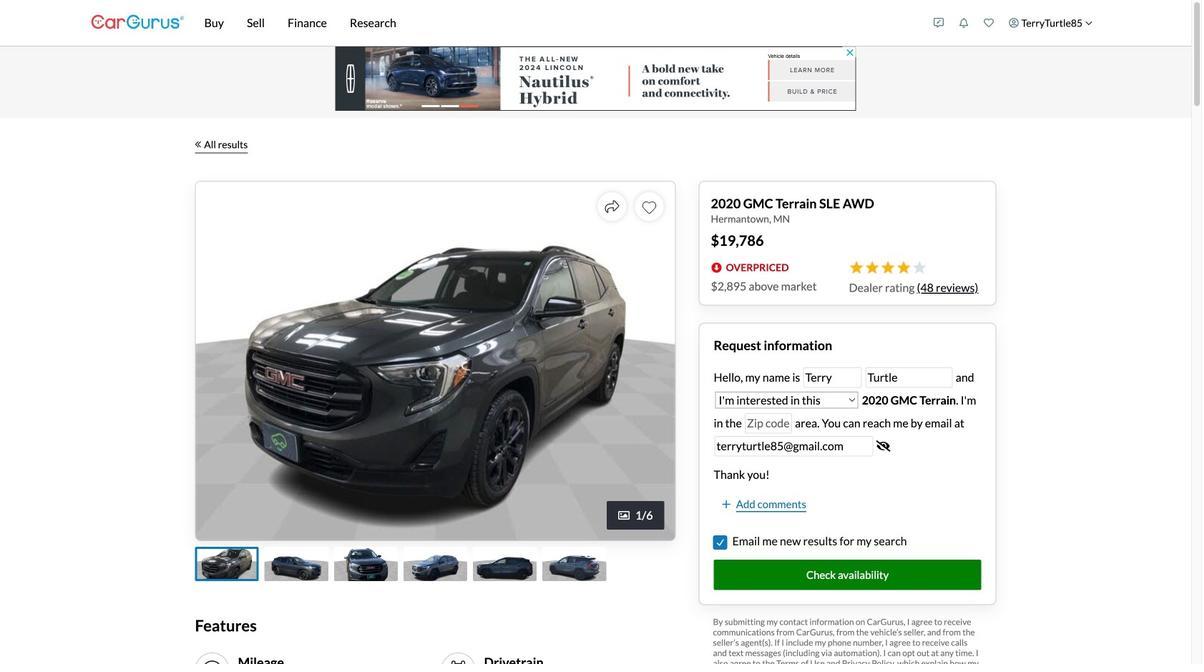 Task type: locate. For each thing, give the bounding box(es) containing it.
view vehicle photo 2 image
[[265, 548, 328, 582]]

menu
[[927, 3, 1100, 43]]

mileage image
[[201, 660, 224, 665]]

menu bar
[[184, 0, 927, 46]]

view vehicle photo 6 image
[[543, 548, 606, 582]]

menu item
[[1002, 3, 1100, 43]]

view vehicle photo 1 image
[[195, 548, 259, 582]]

view vehicle photo 3 image
[[334, 548, 398, 582]]

4 rating image
[[849, 261, 927, 275]]

chevron double left image
[[195, 141, 201, 148]]

plus image
[[723, 500, 731, 510]]

add a car review image
[[934, 18, 944, 28]]

advertisement element
[[335, 47, 856, 111]]

None button
[[714, 537, 727, 550]]

vehicle full photo image
[[196, 182, 675, 541]]



Task type: describe. For each thing, give the bounding box(es) containing it.
Last name field
[[866, 369, 952, 388]]

First name field
[[804, 369, 861, 388]]

user icon image
[[1009, 18, 1019, 28]]

view vehicle photo 4 image
[[404, 548, 467, 582]]

view vehicle photo 5 image
[[473, 548, 537, 582]]

Zip code field
[[746, 415, 792, 433]]

saved cars image
[[984, 18, 994, 28]]

image image
[[618, 510, 630, 522]]

share image
[[605, 200, 619, 214]]

open notifications image
[[959, 18, 969, 28]]

Email address email field
[[715, 437, 873, 456]]

chevron down image
[[1085, 19, 1093, 27]]

drivetrain image
[[447, 660, 470, 665]]



Task type: vqa. For each thing, say whether or not it's contained in the screenshot.
open notifications icon at the top
yes



